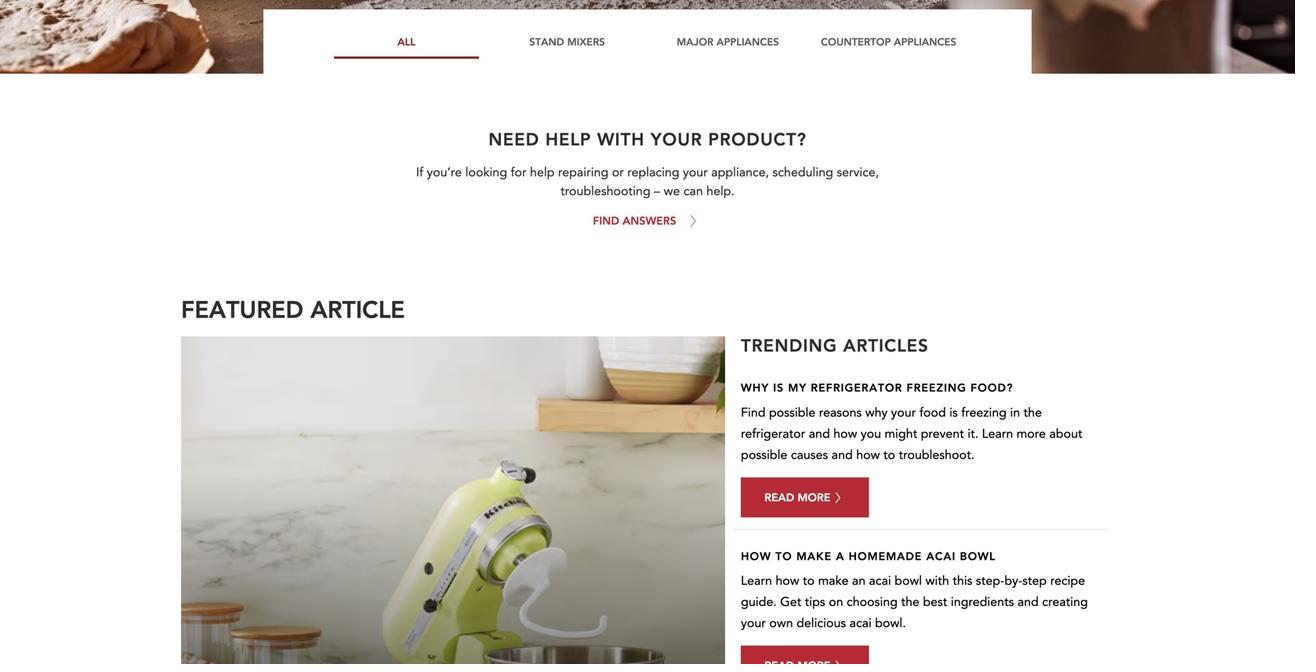Task type: vqa. For each thing, say whether or not it's contained in the screenshot.
$1,699.00
no



Task type: describe. For each thing, give the bounding box(es) containing it.
featured
[[181, 294, 304, 324]]

product?
[[708, 127, 807, 150]]

1 vertical spatial how
[[856, 446, 880, 464]]

all link
[[334, 32, 479, 51]]

1 vertical spatial possible
[[741, 446, 788, 464]]

in
[[1010, 404, 1020, 421]]

find
[[741, 404, 766, 421]]

learn inside learn how to make an acai bowl with this step-by-step recipe guide. get tips on choosing the best ingredients and creating your own delicious acai bowl.
[[741, 572, 772, 590]]

refrigerator
[[741, 425, 806, 442]]

food?
[[971, 380, 1013, 395]]

appliance,
[[711, 164, 769, 181]]

own
[[770, 615, 793, 632]]

creating
[[1042, 594, 1088, 611]]

bowl.
[[875, 615, 906, 632]]

prevent
[[921, 425, 964, 442]]

acai
[[927, 549, 956, 563]]

featured article
[[181, 294, 405, 324]]

best
[[923, 594, 948, 611]]

service,
[[837, 164, 879, 181]]

read
[[765, 490, 795, 504]]

0 vertical spatial how
[[834, 425, 857, 442]]

your inside learn how to make an acai bowl with this step-by-step recipe guide. get tips on choosing the best ingredients and creating your own delicious acai bowl.
[[741, 615, 766, 632]]

replacing
[[627, 164, 680, 181]]

0 vertical spatial and
[[809, 425, 830, 442]]

and inside learn how to make an acai bowl with this step-by-step recipe guide. get tips on choosing the best ingredients and creating your own delicious acai bowl.
[[1018, 594, 1039, 611]]

you
[[861, 425, 881, 442]]

help
[[530, 164, 555, 181]]

scheduling
[[773, 164, 833, 181]]

is
[[950, 404, 958, 421]]

or
[[612, 164, 624, 181]]

find answers link
[[593, 201, 702, 241]]

find answers
[[593, 213, 676, 228]]

countertop
[[821, 35, 891, 48]]

delicious
[[797, 615, 846, 632]]

choosing
[[847, 594, 898, 611]]

to inside learn how to make an acai bowl with this step-by-step recipe guide. get tips on choosing the best ingredients and creating your own delicious acai bowl.
[[803, 572, 815, 590]]

looking
[[465, 164, 507, 181]]

with
[[597, 127, 645, 150]]

read more button
[[741, 477, 869, 517]]

make
[[797, 549, 832, 563]]

1 vertical spatial to
[[776, 549, 793, 563]]

my
[[788, 380, 807, 395]]

make
[[818, 572, 849, 590]]

answers
[[623, 213, 676, 228]]

major
[[677, 35, 714, 48]]

for
[[511, 164, 527, 181]]

freezing
[[962, 404, 1007, 421]]

learn how to make an acai bowl with this step-by-step recipe guide. get tips on choosing the best ingredients and creating your own delicious acai bowl.
[[741, 572, 1088, 632]]

need
[[489, 127, 540, 150]]

ingredients
[[951, 594, 1014, 611]]

mixers
[[567, 35, 605, 48]]

a
[[836, 549, 845, 563]]

bowl
[[960, 549, 996, 563]]

find possible reasons why your food is freezing in the refrigerator and how you might prevent it. learn more about possible causes and how to troubleshoot.
[[741, 404, 1083, 464]]

step
[[1023, 572, 1047, 590]]

learn inside find possible reasons why your food is freezing in the refrigerator and how you might prevent it. learn more about possible causes and how to troubleshoot.
[[982, 425, 1013, 442]]

stand mixers link
[[495, 32, 640, 51]]

1 vertical spatial acai
[[850, 615, 872, 632]]

it.
[[968, 425, 979, 442]]

1 horizontal spatial and
[[832, 446, 853, 464]]

countertop appliances link
[[816, 32, 961, 51]]

your inside if you're looking for help repairing or replacing your appliance, scheduling service, troubleshooting – we can help.
[[683, 164, 708, 181]]

on
[[829, 594, 843, 611]]

how to make a homemade acai bowl
[[741, 549, 996, 563]]

how inside learn how to make an acai bowl with this step-by-step recipe guide. get tips on choosing the best ingredients and creating your own delicious acai bowl.
[[776, 572, 800, 590]]

freezing
[[907, 380, 967, 395]]

homemade
[[849, 549, 923, 563]]

with
[[926, 572, 949, 590]]

more
[[1017, 425, 1046, 442]]

trending articles
[[741, 334, 929, 356]]

major appliances link
[[656, 32, 801, 51]]



Task type: locate. For each thing, give the bounding box(es) containing it.
to
[[884, 446, 896, 464], [776, 549, 793, 563], [803, 572, 815, 590]]

the down "bowl"
[[901, 594, 920, 611]]

guide.
[[741, 594, 777, 611]]

we
[[664, 183, 680, 200]]

how up get
[[776, 572, 800, 590]]

2 vertical spatial to
[[803, 572, 815, 590]]

possible
[[769, 404, 816, 421], [741, 446, 788, 464]]

get
[[780, 594, 802, 611]]

1 vertical spatial the
[[901, 594, 920, 611]]

your up might on the right of page
[[891, 404, 916, 421]]

0 vertical spatial to
[[884, 446, 896, 464]]

trending
[[741, 334, 838, 356]]

to up tips
[[803, 572, 815, 590]]

learn right it. on the right bottom of the page
[[982, 425, 1013, 442]]

0 vertical spatial acai
[[869, 572, 891, 590]]

all
[[398, 35, 416, 48]]

appliances right countertop
[[894, 35, 957, 48]]

and down 'step'
[[1018, 594, 1039, 611]]

your down guide.
[[741, 615, 766, 632]]

how down reasons
[[834, 425, 857, 442]]

possible down "my"
[[769, 404, 816, 421]]

why is my refrigerator freezing food?
[[741, 380, 1013, 395]]

0 vertical spatial the
[[1024, 404, 1042, 421]]

about
[[1050, 425, 1083, 442]]

2 vertical spatial how
[[776, 572, 800, 590]]

how down you
[[856, 446, 880, 464]]

1 horizontal spatial appliances
[[894, 35, 957, 48]]

1 horizontal spatial learn
[[982, 425, 1013, 442]]

2 horizontal spatial your
[[891, 404, 916, 421]]

the inside learn how to make an acai bowl with this step-by-step recipe guide. get tips on choosing the best ingredients and creating your own delicious acai bowl.
[[901, 594, 920, 611]]

help
[[546, 127, 592, 150]]

2 vertical spatial and
[[1018, 594, 1039, 611]]

appliances for major appliances
[[717, 35, 779, 48]]

1 vertical spatial and
[[832, 446, 853, 464]]

–
[[654, 183, 660, 200]]

appliances for countertop appliances
[[894, 35, 957, 48]]

the inside find possible reasons why your food is freezing in the refrigerator and how you might prevent it. learn more about possible causes and how to troubleshoot.
[[1024, 404, 1042, 421]]

acai down choosing
[[850, 615, 872, 632]]

0 horizontal spatial to
[[776, 549, 793, 563]]

can
[[684, 183, 703, 200]]

and
[[809, 425, 830, 442], [832, 446, 853, 464], [1018, 594, 1039, 611]]

an
[[852, 572, 866, 590]]

articles
[[843, 334, 929, 356]]

how
[[741, 549, 772, 563]]

might
[[885, 425, 918, 442]]

your
[[651, 127, 703, 150]]

troubleshooting
[[561, 183, 651, 200]]

1 vertical spatial learn
[[741, 572, 772, 590]]

by-
[[1005, 572, 1023, 590]]

2 horizontal spatial and
[[1018, 594, 1039, 611]]

0 horizontal spatial appliances
[[717, 35, 779, 48]]

0 horizontal spatial and
[[809, 425, 830, 442]]

and up causes
[[809, 425, 830, 442]]

stand
[[529, 35, 564, 48]]

2 appliances from the left
[[894, 35, 957, 48]]

2 vertical spatial your
[[741, 615, 766, 632]]

appliances right major
[[717, 35, 779, 48]]

and right causes
[[832, 446, 853, 464]]

the right in
[[1024, 404, 1042, 421]]

0 horizontal spatial learn
[[741, 572, 772, 590]]

0 horizontal spatial the
[[901, 594, 920, 611]]

recipe
[[1051, 572, 1085, 590]]

1 appliances from the left
[[717, 35, 779, 48]]

tips
[[805, 594, 826, 611]]

learn up guide.
[[741, 572, 772, 590]]

your
[[683, 164, 708, 181], [891, 404, 916, 421], [741, 615, 766, 632]]

refrigerator
[[811, 380, 903, 395]]

0 vertical spatial your
[[683, 164, 708, 181]]

1 vertical spatial your
[[891, 404, 916, 421]]

why
[[865, 404, 888, 421]]

you're
[[427, 164, 462, 181]]

more
[[798, 490, 831, 504]]

1 horizontal spatial the
[[1024, 404, 1042, 421]]

1 horizontal spatial your
[[741, 615, 766, 632]]

possible down refrigerator
[[741, 446, 788, 464]]

stand mixers
[[529, 35, 605, 48]]

to right how
[[776, 549, 793, 563]]

major appliances
[[677, 35, 779, 48]]

repairing
[[558, 164, 609, 181]]

acai right an
[[869, 572, 891, 590]]

causes
[[791, 446, 828, 464]]

this
[[953, 572, 973, 590]]

your inside find possible reasons why your food is freezing in the refrigerator and how you might prevent it. learn more about possible causes and how to troubleshoot.
[[891, 404, 916, 421]]

0 vertical spatial possible
[[769, 404, 816, 421]]

food
[[920, 404, 946, 421]]

bowl
[[895, 572, 922, 590]]

need help with your product?
[[489, 127, 807, 150]]

step-
[[976, 572, 1005, 590]]

why
[[741, 380, 769, 395]]

countertop appliances
[[821, 35, 957, 48]]

find
[[593, 213, 619, 228]]

2 horizontal spatial to
[[884, 446, 896, 464]]

is
[[773, 380, 784, 395]]

1 horizontal spatial to
[[803, 572, 815, 590]]

if you're looking for help repairing or replacing your appliance, scheduling service, troubleshooting – we can help.
[[416, 164, 879, 200]]

article
[[310, 294, 405, 324]]

help.
[[707, 183, 735, 200]]

to inside find possible reasons why your food is freezing in the refrigerator and how you might prevent it. learn more about possible causes and how to troubleshoot.
[[884, 446, 896, 464]]

your up can
[[683, 164, 708, 181]]

if
[[416, 164, 423, 181]]

the
[[1024, 404, 1042, 421], [901, 594, 920, 611]]

0 horizontal spatial your
[[683, 164, 708, 181]]

appliances
[[717, 35, 779, 48], [894, 35, 957, 48]]

read more
[[765, 490, 831, 504]]

troubleshoot.
[[899, 446, 975, 464]]

0 vertical spatial learn
[[982, 425, 1013, 442]]

to down might on the right of page
[[884, 446, 896, 464]]

learn
[[982, 425, 1013, 442], [741, 572, 772, 590]]

reasons
[[819, 404, 862, 421]]



